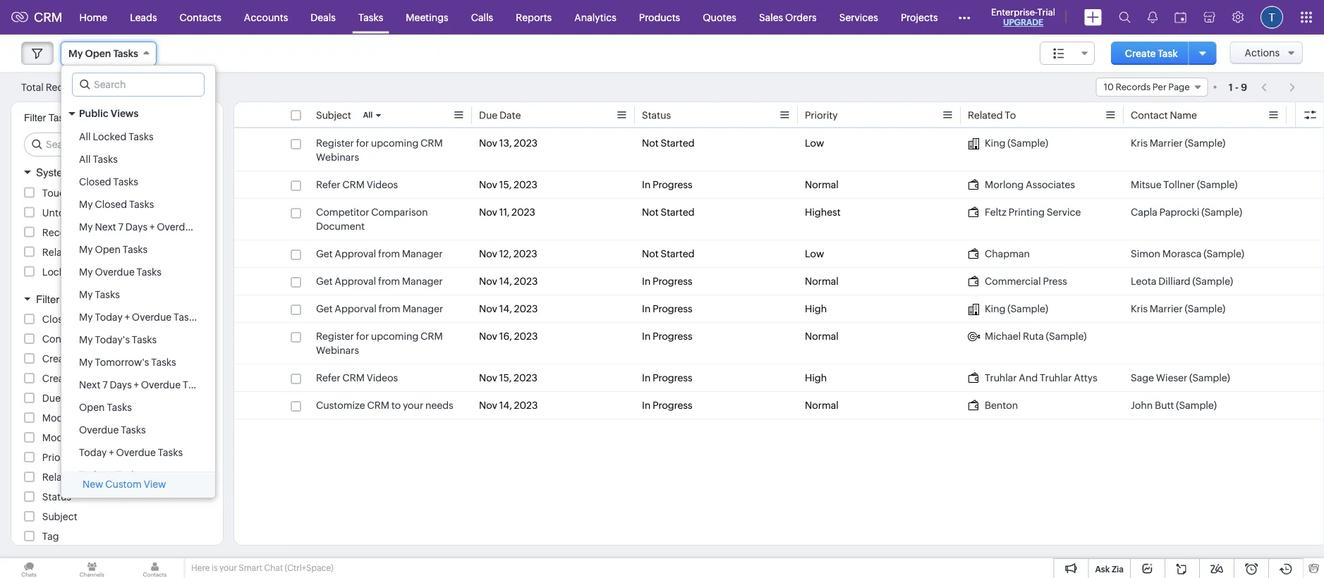 Task type: vqa. For each thing, say whether or not it's contained in the screenshot.
highest
yes



Task type: locate. For each thing, give the bounding box(es) containing it.
record
[[42, 227, 75, 238]]

benton link
[[968, 399, 1018, 413]]

1 vertical spatial my open tasks
[[79, 244, 148, 255]]

register for upcoming crm webinars link down get apporval from manager link
[[316, 329, 465, 358]]

1 register for upcoming crm webinars from the top
[[316, 138, 443, 163]]

manager inside get apporval from manager link
[[402, 303, 443, 315]]

due up nov 13, 2023
[[479, 110, 498, 121]]

1 nov 15, 2023 from the top
[[479, 179, 537, 190]]

0 vertical spatial approval
[[335, 248, 376, 260]]

1 vertical spatial closed
[[95, 199, 127, 210]]

0 horizontal spatial 7
[[102, 380, 108, 391]]

1 vertical spatial refer
[[316, 372, 340, 384]]

2 in from the top
[[642, 276, 651, 287]]

in progress for king
[[642, 303, 692, 315]]

2 high from the top
[[805, 372, 827, 384]]

0 vertical spatial related
[[968, 110, 1003, 121]]

king (sample) for low
[[985, 138, 1048, 149]]

for for nov 16, 2023
[[356, 331, 369, 342]]

0 vertical spatial refer crm videos link
[[316, 178, 398, 192]]

1 vertical spatial kris
[[1131, 303, 1148, 315]]

closed down all tasks
[[79, 176, 111, 188]]

1 vertical spatial not
[[642, 207, 659, 218]]

my inside field
[[68, 48, 83, 59]]

records inside 10 records per page field
[[1116, 82, 1151, 92]]

refer crm videos up customize
[[316, 372, 398, 384]]

2 vertical spatial not
[[642, 248, 659, 260]]

created down created by
[[42, 373, 79, 384]]

time up open tasks
[[81, 373, 104, 384]]

truhlar up benton
[[985, 372, 1017, 384]]

kris marrier (sample) link up 'tollner'
[[1131, 136, 1225, 150]]

6 in from the top
[[642, 400, 651, 411]]

low down highest
[[805, 248, 824, 260]]

all locked tasks
[[79, 131, 153, 142]]

by for modified
[[85, 413, 97, 424]]

progress for morlong
[[653, 179, 692, 190]]

kris down leota
[[1131, 303, 1148, 315]]

2 normal from the top
[[805, 276, 839, 287]]

3 started from the top
[[661, 248, 695, 260]]

1 refer crm videos link from the top
[[316, 178, 398, 192]]

2 get approval from manager link from the top
[[316, 274, 443, 289]]

7 up open tasks
[[102, 380, 108, 391]]

enterprise-trial upgrade
[[991, 7, 1055, 27]]

2 vertical spatial not started
[[642, 248, 695, 260]]

0 vertical spatial closed
[[79, 176, 111, 188]]

closed down "closed tasks"
[[95, 199, 127, 210]]

in
[[642, 179, 651, 190], [642, 276, 651, 287], [642, 303, 651, 315], [642, 331, 651, 342], [642, 372, 651, 384], [642, 400, 651, 411]]

2 kris marrier (sample) from the top
[[1131, 303, 1225, 315]]

from
[[378, 248, 400, 260], [378, 276, 400, 287], [379, 303, 400, 315]]

3 nov from the top
[[479, 207, 497, 218]]

nov left 11,
[[479, 207, 497, 218]]

in for commercial
[[642, 276, 651, 287]]

open
[[85, 48, 111, 59], [95, 244, 121, 255], [79, 402, 105, 413]]

1 horizontal spatial related to
[[968, 110, 1016, 121]]

1 from from the top
[[378, 248, 400, 260]]

calls link
[[460, 0, 505, 34]]

created time
[[42, 373, 104, 384]]

refer for high
[[316, 372, 340, 384]]

2 webinars from the top
[[316, 345, 359, 356]]

0 horizontal spatial locked
[[42, 266, 76, 278]]

my up total records 9
[[68, 48, 83, 59]]

3 not from the top
[[642, 248, 659, 260]]

records up my closed tasks
[[85, 187, 123, 199]]

get approval from manager link down competitor comparison document
[[316, 247, 443, 261]]

3 in progress from the top
[[642, 303, 692, 315]]

2 nov 15, 2023 from the top
[[479, 372, 537, 384]]

3 normal from the top
[[805, 331, 839, 342]]

create
[[1125, 48, 1156, 59]]

1 high from the top
[[805, 303, 827, 315]]

sales
[[759, 12, 783, 23]]

get for high
[[316, 303, 333, 315]]

0 horizontal spatial contact name
[[42, 334, 108, 345]]

approval for nov 12, 2023
[[335, 248, 376, 260]]

high for king (sample)
[[805, 303, 827, 315]]

create menu image
[[1084, 9, 1102, 26]]

2 videos from the top
[[367, 372, 398, 384]]

5 nov from the top
[[479, 276, 497, 287]]

2 nov 14, 2023 from the top
[[479, 303, 538, 315]]

register for upcoming crm webinars for nov 16, 2023
[[316, 331, 443, 356]]

0 vertical spatial webinars
[[316, 152, 359, 163]]

from inside get apporval from manager link
[[379, 303, 400, 315]]

meetings
[[406, 12, 448, 23]]

0 vertical spatial your
[[403, 400, 423, 411]]

nov for michael ruta (sample) link
[[479, 331, 497, 342]]

1 vertical spatial modified
[[42, 432, 83, 444]]

today's inside today's tasks option
[[79, 470, 114, 481]]

created up created time
[[42, 353, 79, 365]]

name down the page
[[1170, 110, 1197, 121]]

1 vertical spatial videos
[[367, 372, 398, 384]]

2 progress from the top
[[653, 276, 692, 287]]

2 not from the top
[[642, 207, 659, 218]]

overdue up filter by fields dropdown button
[[95, 267, 135, 278]]

register up competitor
[[316, 138, 354, 149]]

refer crm videos link for normal
[[316, 178, 398, 192]]

1 vertical spatial kris marrier (sample) link
[[1131, 302, 1225, 316]]

1 progress from the top
[[653, 179, 692, 190]]

closed down filter by fields
[[42, 314, 74, 325]]

15, down 16, on the left bottom
[[499, 372, 512, 384]]

get approval from manager for nov 14, 2023
[[316, 276, 443, 287]]

due date
[[479, 110, 521, 121], [42, 393, 84, 404]]

0 vertical spatial upcoming
[[371, 138, 419, 149]]

days up my open tasks option
[[125, 221, 148, 233]]

+ down overdue tasks
[[109, 447, 114, 459]]

leads link
[[119, 0, 168, 34]]

0 horizontal spatial truhlar
[[985, 372, 1017, 384]]

0 vertical spatial not
[[642, 138, 659, 149]]

2 register from the top
[[316, 331, 354, 342]]

2 vertical spatial related
[[42, 472, 77, 483]]

created for created by
[[42, 353, 79, 365]]

0 vertical spatial due
[[479, 110, 498, 121]]

1 register for upcoming crm webinars link from the top
[[316, 136, 465, 164]]

0 horizontal spatial name
[[81, 334, 108, 345]]

1 kris marrier (sample) from the top
[[1131, 138, 1225, 149]]

1 vertical spatial days
[[110, 380, 132, 391]]

1 refer crm videos from the top
[[316, 179, 398, 190]]

2 marrier from the top
[[1150, 303, 1183, 315]]

view
[[144, 479, 166, 490]]

1 upcoming from the top
[[371, 138, 419, 149]]

2 get approval from manager from the top
[[316, 276, 443, 287]]

1 nov 14, 2023 from the top
[[479, 276, 538, 287]]

1 horizontal spatial 9
[[1241, 81, 1247, 93]]

1 kris marrier (sample) link from the top
[[1131, 136, 1225, 150]]

15, for high
[[499, 372, 512, 384]]

contacts image
[[126, 559, 184, 578]]

my today's tasks option
[[61, 329, 215, 351]]

14, for get apporval from manager
[[499, 303, 512, 315]]

calendar image
[[1175, 12, 1186, 23]]

not for nov 12, 2023
[[642, 248, 659, 260]]

2 approval from the top
[[335, 276, 376, 287]]

date up nov 13, 2023
[[500, 110, 521, 121]]

2 king (sample) from the top
[[985, 303, 1048, 315]]

modified down modified by
[[42, 432, 83, 444]]

contact
[[1131, 110, 1168, 121], [42, 334, 79, 345]]

0 vertical spatial my open tasks
[[68, 48, 138, 59]]

create task button
[[1111, 42, 1192, 65]]

open tasks option
[[61, 396, 215, 419]]

and
[[1019, 372, 1038, 384]]

1 horizontal spatial date
[[500, 110, 521, 121]]

system
[[36, 166, 71, 179]]

0 vertical spatial action
[[77, 227, 108, 238]]

by
[[62, 293, 75, 305], [81, 353, 92, 365], [85, 413, 97, 424]]

0 vertical spatial all
[[363, 111, 373, 120]]

sage wieser (sample)
[[1131, 372, 1230, 384]]

2 15, from the top
[[499, 372, 512, 384]]

4 nov from the top
[[479, 248, 497, 260]]

15, up 11,
[[499, 179, 512, 190]]

today's down today + overdue tasks
[[79, 470, 114, 481]]

by inside filter by fields dropdown button
[[62, 293, 75, 305]]

1 vertical spatial refer crm videos
[[316, 372, 398, 384]]

quotes
[[703, 12, 736, 23]]

1 vertical spatial due
[[42, 393, 61, 404]]

1 get from the top
[[316, 248, 333, 260]]

webinars up competitor
[[316, 152, 359, 163]]

0 vertical spatial priority
[[805, 110, 838, 121]]

nov 15, 2023 up nov 11, 2023
[[479, 179, 537, 190]]

0 vertical spatial kris marrier (sample)
[[1131, 138, 1225, 149]]

name down the closed time
[[81, 334, 108, 345]]

next 7 days + overdue tasks option
[[61, 374, 215, 396]]

webinars
[[316, 152, 359, 163], [316, 345, 359, 356]]

all for all
[[363, 111, 373, 120]]

nov 14, 2023 down nov 12, 2023
[[479, 276, 538, 287]]

from down competitor comparison document link
[[378, 248, 400, 260]]

reports link
[[505, 0, 563, 34]]

2 kris from the top
[[1131, 303, 1148, 315]]

9 right "-"
[[1241, 81, 1247, 93]]

my open tasks inside field
[[68, 48, 138, 59]]

today's up tomorrow's
[[95, 334, 130, 346]]

2 refer from the top
[[316, 372, 340, 384]]

locked
[[93, 131, 127, 142], [42, 266, 76, 278]]

1 low from the top
[[805, 138, 824, 149]]

king (sample) link down commercial
[[968, 302, 1048, 316]]

1 for from the top
[[356, 138, 369, 149]]

0 vertical spatial king (sample)
[[985, 138, 1048, 149]]

1 vertical spatial get approval from manager
[[316, 276, 443, 287]]

9 nov from the top
[[479, 400, 497, 411]]

get for low
[[316, 248, 333, 260]]

2 modified from the top
[[42, 432, 83, 444]]

(sample) right 'tollner'
[[1197, 179, 1238, 190]]

Search text field
[[73, 73, 204, 96], [25, 133, 212, 156]]

get approval from manager link for nov 14, 2023
[[316, 274, 443, 289]]

filter down total
[[24, 112, 46, 123]]

0 vertical spatial due date
[[479, 110, 521, 121]]

1 vertical spatial low
[[805, 248, 824, 260]]

contact name down the closed time
[[42, 334, 108, 345]]

1 approval from the top
[[335, 248, 376, 260]]

modified up modified time
[[42, 413, 83, 424]]

2 created from the top
[[42, 373, 79, 384]]

closed tasks option
[[61, 171, 215, 193]]

6 progress from the top
[[653, 400, 692, 411]]

closed inside "option"
[[79, 176, 111, 188]]

progress for truhlar
[[653, 372, 692, 384]]

king up michael
[[985, 303, 1006, 315]]

3 nov 14, 2023 from the top
[[479, 400, 538, 411]]

all inside all locked tasks option
[[79, 131, 91, 142]]

filter inside filter by fields dropdown button
[[36, 293, 59, 305]]

0 vertical spatial to
[[1005, 110, 1016, 121]]

all inside all tasks option
[[79, 154, 91, 165]]

my open tasks option
[[61, 238, 215, 261]]

1 vertical spatial approval
[[335, 276, 376, 287]]

(ctrl+space)
[[285, 564, 333, 573]]

open down home link
[[85, 48, 111, 59]]

1 vertical spatial contact name
[[42, 334, 108, 345]]

next 7 days + overdue tasks
[[79, 380, 208, 391]]

chat
[[264, 564, 283, 573]]

nov 14, 2023 up nov 16, 2023
[[479, 303, 538, 315]]

to up morlong at the right top
[[1005, 110, 1016, 121]]

upcoming for nov 13, 2023
[[371, 138, 419, 149]]

1 horizontal spatial contact
[[1131, 110, 1168, 121]]

0 vertical spatial 7
[[118, 221, 123, 233]]

3 get from the top
[[316, 303, 333, 315]]

My Open Tasks field
[[61, 42, 157, 66]]

created
[[42, 353, 79, 365], [42, 373, 79, 384]]

upcoming down get apporval from manager link
[[371, 331, 419, 342]]

navigation
[[1254, 77, 1303, 97]]

kris
[[1131, 138, 1148, 149], [1131, 303, 1148, 315]]

1 in from the top
[[642, 179, 651, 190]]

king (sample) down commercial press link
[[985, 303, 1048, 315]]

1 vertical spatial register for upcoming crm webinars link
[[316, 329, 465, 358]]

from for low
[[378, 248, 400, 260]]

date down created time
[[63, 393, 84, 404]]

1 14, from the top
[[499, 276, 512, 287]]

1 vertical spatial due date
[[42, 393, 84, 404]]

refer crm videos link
[[316, 178, 398, 192], [316, 371, 398, 385]]

open inside field
[[85, 48, 111, 59]]

signals element
[[1139, 0, 1166, 35]]

my today + overdue tasks
[[79, 312, 199, 323]]

2 upcoming from the top
[[371, 331, 419, 342]]

records for related
[[79, 247, 117, 258]]

2 not started from the top
[[642, 207, 695, 218]]

services
[[839, 12, 878, 23]]

0 horizontal spatial priority
[[42, 452, 75, 463]]

king (sample) link up morlong at the right top
[[968, 136, 1048, 150]]

1 marrier from the top
[[1150, 138, 1183, 149]]

2 started from the top
[[661, 207, 695, 218]]

kris marrier (sample) link for high
[[1131, 302, 1225, 316]]

contact up created by
[[42, 334, 79, 345]]

2 vertical spatial manager
[[402, 303, 443, 315]]

0 vertical spatial king (sample) link
[[968, 136, 1048, 150]]

open up my overdue tasks
[[95, 244, 121, 255]]

1 vertical spatial your
[[219, 564, 237, 573]]

1 vertical spatial king (sample)
[[985, 303, 1048, 315]]

my down touched records
[[79, 199, 93, 210]]

nov 15, 2023 down nov 16, 2023
[[479, 372, 537, 384]]

search text field up system defined filters dropdown button
[[25, 133, 212, 156]]

approval down the document
[[335, 248, 376, 260]]

nov 13, 2023
[[479, 138, 538, 149]]

analytics link
[[563, 0, 628, 34]]

nov left 13,
[[479, 138, 497, 149]]

+ up my today's tasks
[[125, 312, 130, 323]]

your right is
[[219, 564, 237, 573]]

capla paprocki (sample)
[[1131, 207, 1242, 218]]

1 vertical spatial today's
[[79, 470, 114, 481]]

get approval from manager down competitor comparison document
[[316, 248, 443, 260]]

records up my overdue tasks
[[79, 247, 117, 258]]

untouched
[[42, 207, 94, 218]]

4 in progress from the top
[[642, 331, 692, 342]]

0 vertical spatial videos
[[367, 179, 398, 190]]

king (sample)
[[985, 138, 1048, 149], [985, 303, 1048, 315]]

videos for high
[[367, 372, 398, 384]]

2 vertical spatial closed
[[42, 314, 74, 325]]

9 inside total records 9
[[85, 82, 91, 93]]

0 horizontal spatial due date
[[42, 393, 84, 404]]

upcoming for nov 16, 2023
[[371, 331, 419, 342]]

1 king (sample) from the top
[[985, 138, 1048, 149]]

2 for from the top
[[356, 331, 369, 342]]

channels image
[[63, 559, 121, 578]]

time
[[76, 314, 99, 325], [81, 373, 104, 384], [85, 432, 108, 444]]

chapman
[[985, 248, 1030, 260]]

register
[[316, 138, 354, 149], [316, 331, 354, 342]]

overdue inside option
[[141, 380, 181, 391]]

1 vertical spatial upcoming
[[371, 331, 419, 342]]

modified
[[42, 413, 83, 424], [42, 432, 83, 444]]

commercial press
[[985, 276, 1067, 287]]

8 nov from the top
[[479, 372, 497, 384]]

today down modified time
[[79, 447, 107, 459]]

16,
[[499, 331, 512, 342]]

progress for michael
[[653, 331, 692, 342]]

my down record action
[[79, 244, 93, 255]]

modified by
[[42, 413, 97, 424]]

my up the closed time
[[79, 289, 93, 301]]

1 modified from the top
[[42, 413, 83, 424]]

analytics
[[574, 12, 616, 23]]

orders
[[785, 12, 817, 23]]

1 not started from the top
[[642, 138, 695, 149]]

1 vertical spatial for
[[356, 331, 369, 342]]

1 vertical spatial 15,
[[499, 372, 512, 384]]

0 horizontal spatial to
[[79, 472, 90, 483]]

1 king (sample) link from the top
[[968, 136, 1048, 150]]

kris marrier (sample)
[[1131, 138, 1225, 149], [1131, 303, 1225, 315]]

due date up 13,
[[479, 110, 521, 121]]

filter up the closed time
[[36, 293, 59, 305]]

2 from from the top
[[378, 276, 400, 287]]

2 refer crm videos from the top
[[316, 372, 398, 384]]

2 register for upcoming crm webinars from the top
[[316, 331, 443, 356]]

0 vertical spatial nov 15, 2023
[[479, 179, 537, 190]]

needs
[[425, 400, 453, 411]]

nov for "benton" 'link'
[[479, 400, 497, 411]]

2 vertical spatial open
[[79, 402, 105, 413]]

14, right needs
[[499, 400, 512, 411]]

2 14, from the top
[[499, 303, 512, 315]]

time down open tasks
[[85, 432, 108, 444]]

all for all tasks
[[79, 154, 91, 165]]

records down "closed tasks"
[[96, 207, 134, 218]]

1 horizontal spatial truhlar
[[1040, 372, 1072, 384]]

here is your smart chat (ctrl+space)
[[191, 564, 333, 573]]

(sample) up mitsue tollner (sample) in the top of the page
[[1185, 138, 1225, 149]]

nov left the 12,
[[479, 248, 497, 260]]

overdue down overdue tasks option
[[116, 447, 156, 459]]

0 vertical spatial locked
[[93, 131, 127, 142]]

(sample) right wieser
[[1189, 372, 1230, 384]]

records for untouched
[[96, 207, 134, 218]]

progress for king
[[653, 303, 692, 315]]

customize crm to your needs link
[[316, 399, 453, 413]]

2 king (sample) link from the top
[[968, 302, 1048, 316]]

2 nov from the top
[[479, 179, 497, 190]]

manager up get apporval from manager link
[[402, 276, 443, 287]]

0 vertical spatial kris marrier (sample) link
[[1131, 136, 1225, 150]]

projects
[[901, 12, 938, 23]]

1 webinars from the top
[[316, 152, 359, 163]]

2 king from the top
[[985, 303, 1006, 315]]

from right apporval
[[379, 303, 400, 315]]

approval for nov 14, 2023
[[335, 276, 376, 287]]

profile element
[[1252, 0, 1292, 34]]

related to
[[968, 110, 1016, 121], [42, 472, 90, 483]]

get approval from manager
[[316, 248, 443, 260], [316, 276, 443, 287]]

competitor comparison document link
[[316, 205, 465, 233]]

contact down 10 records per page
[[1131, 110, 1168, 121]]

0 vertical spatial contact name
[[1131, 110, 1197, 121]]

1 horizontal spatial name
[[1170, 110, 1197, 121]]

morlong
[[985, 179, 1024, 190]]

truhlar and truhlar attys
[[985, 372, 1097, 384]]

3 14, from the top
[[499, 400, 512, 411]]

time for created time
[[81, 373, 104, 384]]

status
[[642, 110, 671, 121], [42, 492, 71, 503]]

1 vertical spatial filter
[[36, 293, 59, 305]]

1 kris from the top
[[1131, 138, 1148, 149]]

due date up modified by
[[42, 393, 84, 404]]

0 vertical spatial get approval from manager
[[316, 248, 443, 260]]

nov 15, 2023 for normal
[[479, 179, 537, 190]]

next down untouched records
[[95, 221, 116, 233]]

0 vertical spatial get
[[316, 248, 333, 260]]

10 Records Per Page field
[[1096, 78, 1208, 97]]

2 refer crm videos link from the top
[[316, 371, 398, 385]]

1 vertical spatial subject
[[42, 511, 77, 523]]

all
[[363, 111, 373, 120], [79, 131, 91, 142], [79, 154, 91, 165]]

0 vertical spatial days
[[125, 221, 148, 233]]

kris for low
[[1131, 138, 1148, 149]]

by
[[76, 112, 87, 123]]

None field
[[1040, 42, 1095, 65]]

1 register from the top
[[316, 138, 354, 149]]

in for truhlar
[[642, 372, 651, 384]]

from for high
[[379, 303, 400, 315]]

to left custom
[[79, 472, 90, 483]]

9 for total records 9
[[85, 82, 91, 93]]

2 kris marrier (sample) link from the top
[[1131, 302, 1225, 316]]

1 vertical spatial next
[[79, 380, 100, 391]]

manager for high
[[402, 303, 443, 315]]

records right 10
[[1116, 82, 1151, 92]]

next up open tasks
[[79, 380, 100, 391]]

2 register for upcoming crm webinars link from the top
[[316, 329, 465, 358]]

my today's tasks
[[79, 334, 157, 346]]

4 progress from the top
[[653, 331, 692, 342]]

1 nov from the top
[[479, 138, 497, 149]]

not for nov 11, 2023
[[642, 207, 659, 218]]

1 15, from the top
[[499, 179, 512, 190]]

register for upcoming crm webinars link for nov 16, 2023
[[316, 329, 465, 358]]

action up related records action
[[77, 227, 108, 238]]

1 refer from the top
[[316, 179, 340, 190]]

by for created
[[81, 353, 92, 365]]

5 in from the top
[[642, 372, 651, 384]]

refer crm videos up competitor
[[316, 179, 398, 190]]

0 vertical spatial register
[[316, 138, 354, 149]]

refer crm videos for normal
[[316, 179, 398, 190]]

not
[[642, 138, 659, 149], [642, 207, 659, 218], [642, 248, 659, 260]]

5 progress from the top
[[653, 372, 692, 384]]

capla
[[1131, 207, 1157, 218]]

3 from from the top
[[379, 303, 400, 315]]

1 normal from the top
[[805, 179, 839, 190]]

1 vertical spatial register for upcoming crm webinars
[[316, 331, 443, 356]]

2 vertical spatial all
[[79, 154, 91, 165]]

overdue up my open tasks option
[[157, 221, 196, 233]]

7 nov from the top
[[479, 331, 497, 342]]

2 get from the top
[[316, 276, 333, 287]]

my for my overdue tasks option
[[79, 267, 93, 278]]

for
[[356, 138, 369, 149], [356, 331, 369, 342]]

my for my tasks option
[[79, 289, 93, 301]]

1 vertical spatial high
[[805, 372, 827, 384]]

benton
[[985, 400, 1018, 411]]

new
[[83, 479, 103, 490]]

upcoming
[[371, 138, 419, 149], [371, 331, 419, 342]]

0 vertical spatial not started
[[642, 138, 695, 149]]

1 vertical spatial get approval from manager link
[[316, 274, 443, 289]]

1 vertical spatial related to
[[42, 472, 90, 483]]

nov up nov 11, 2023
[[479, 179, 497, 190]]

kris marrier (sample) up 'tollner'
[[1131, 138, 1225, 149]]

2 in progress from the top
[[642, 276, 692, 287]]

1 started from the top
[[661, 138, 695, 149]]

get inside get apporval from manager link
[[316, 303, 333, 315]]

4 in from the top
[[642, 331, 651, 342]]

marrier down dilliard
[[1150, 303, 1183, 315]]

refer up customize
[[316, 372, 340, 384]]

get approval from manager link up get apporval from manager
[[316, 274, 443, 289]]

1 vertical spatial search text field
[[25, 133, 212, 156]]

sage
[[1131, 372, 1154, 384]]

approval
[[335, 248, 376, 260], [335, 276, 376, 287]]

kris marrier (sample) down dilliard
[[1131, 303, 1225, 315]]

0 vertical spatial high
[[805, 303, 827, 315]]

my down related records action
[[79, 267, 93, 278]]

2 low from the top
[[805, 248, 824, 260]]

from for normal
[[378, 276, 400, 287]]

service
[[1047, 207, 1081, 218]]

(sample)
[[1008, 138, 1048, 149], [1185, 138, 1225, 149], [1197, 179, 1238, 190], [1202, 207, 1242, 218], [1204, 248, 1244, 260], [1192, 276, 1233, 287], [1008, 303, 1048, 315], [1185, 303, 1225, 315], [1046, 331, 1087, 342], [1189, 372, 1230, 384], [1176, 400, 1217, 411]]

tasks inside "option"
[[113, 176, 138, 188]]

due
[[479, 110, 498, 121], [42, 393, 61, 404]]

1 vertical spatial refer crm videos link
[[316, 371, 398, 385]]

by up created time
[[81, 353, 92, 365]]

0 vertical spatial created
[[42, 353, 79, 365]]

0 vertical spatial by
[[62, 293, 75, 305]]

created for created time
[[42, 373, 79, 384]]

0 vertical spatial low
[[805, 138, 824, 149]]

king for low
[[985, 138, 1006, 149]]

1 created from the top
[[42, 353, 79, 365]]

2 vertical spatial nov 14, 2023
[[479, 400, 538, 411]]

+ up my open tasks option
[[150, 221, 155, 233]]

Other Modules field
[[949, 6, 979, 29]]

my tasks option
[[61, 284, 215, 306]]

row group
[[234, 130, 1324, 420]]

0 vertical spatial filter
[[24, 112, 46, 123]]

videos for normal
[[367, 179, 398, 190]]

crm link
[[11, 10, 62, 25]]

1 king from the top
[[985, 138, 1006, 149]]

1 vertical spatial king (sample) link
[[968, 302, 1048, 316]]

3 progress from the top
[[653, 303, 692, 315]]

nov down nov 16, 2023
[[479, 372, 497, 384]]

time for modified time
[[85, 432, 108, 444]]

kris marrier (sample) for high
[[1131, 303, 1225, 315]]

refer crm videos link up customize
[[316, 371, 398, 385]]

manager down competitor comparison document link
[[402, 248, 443, 260]]

today's inside my today's tasks option
[[95, 334, 130, 346]]

today's tasks option
[[61, 464, 215, 487]]

1 get approval from manager link from the top
[[316, 247, 443, 261]]

0 vertical spatial register for upcoming crm webinars
[[316, 138, 443, 163]]

6 nov from the top
[[479, 303, 497, 315]]

not started
[[642, 138, 695, 149], [642, 207, 695, 218], [642, 248, 695, 260]]

my for my today's tasks option
[[79, 334, 93, 346]]

5 in progress from the top
[[642, 372, 692, 384]]

in progress for commercial
[[642, 276, 692, 287]]

overdue tasks option
[[61, 419, 215, 442]]

0 horizontal spatial subject
[[42, 511, 77, 523]]

home link
[[68, 0, 119, 34]]

3 not started from the top
[[642, 248, 695, 260]]

truhlar and truhlar attys link
[[968, 371, 1097, 385]]

sales orders
[[759, 12, 817, 23]]

+ up open tasks 'option' in the bottom left of the page
[[134, 380, 139, 391]]



Task type: describe. For each thing, give the bounding box(es) containing it.
11,
[[499, 207, 510, 218]]

filter by fields button
[[11, 287, 223, 312]]

2 truhlar from the left
[[1040, 372, 1072, 384]]

normal for commercial
[[805, 276, 839, 287]]

10
[[1104, 82, 1114, 92]]

in progress for morlong
[[642, 179, 692, 190]]

all tasks option
[[61, 148, 215, 171]]

-
[[1235, 81, 1239, 93]]

my for my open tasks option
[[79, 244, 93, 255]]

kris marrier (sample) link for low
[[1131, 136, 1225, 150]]

modified for modified time
[[42, 432, 83, 444]]

1 vertical spatial priority
[[42, 452, 75, 463]]

(sample) up morlong associates
[[1008, 138, 1048, 149]]

paprocki
[[1159, 207, 1200, 218]]

nov for commercial press link
[[479, 276, 497, 287]]

register for upcoming crm webinars link for nov 13, 2023
[[316, 136, 465, 164]]

associates
[[1026, 179, 1075, 190]]

days inside next 7 days + overdue tasks option
[[110, 380, 132, 391]]

accounts link
[[233, 0, 299, 34]]

reports
[[516, 12, 552, 23]]

not started for nov 13, 2023
[[642, 138, 695, 149]]

my for my closed tasks option
[[79, 199, 93, 210]]

refer crm videos link for high
[[316, 371, 398, 385]]

all locked tasks option
[[61, 126, 215, 148]]

kris for high
[[1131, 303, 1148, 315]]

competitor comparison document
[[316, 207, 428, 232]]

tasks link
[[347, 0, 395, 34]]

tollner
[[1164, 179, 1195, 190]]

6 in progress from the top
[[642, 400, 692, 411]]

15, for normal
[[499, 179, 512, 190]]

system defined filters
[[36, 166, 142, 179]]

task
[[1158, 48, 1178, 59]]

touched
[[42, 187, 83, 199]]

untouched records
[[42, 207, 134, 218]]

new custom view link
[[61, 473, 215, 498]]

today's tasks
[[79, 470, 141, 481]]

my tasks
[[79, 289, 120, 301]]

my down untouched records
[[79, 221, 93, 233]]

normal for michael
[[805, 331, 839, 342]]

row group containing register for upcoming crm webinars
[[234, 130, 1324, 420]]

filter for filter by fields
[[36, 293, 59, 305]]

0 vertical spatial name
[[1170, 110, 1197, 121]]

nov 14, 2023 for get approval from manager
[[479, 276, 538, 287]]

king (sample) link for high
[[968, 302, 1048, 316]]

closed for closed tasks
[[79, 176, 111, 188]]

2023 for refer crm videos link associated with normal
[[514, 179, 537, 190]]

nov for "chapman" link
[[479, 248, 497, 260]]

upgrade
[[1003, 18, 1043, 27]]

14, for get approval from manager
[[499, 276, 512, 287]]

custom
[[105, 479, 142, 490]]

0 vertical spatial search text field
[[73, 73, 204, 96]]

nov 16, 2023
[[479, 331, 538, 342]]

sage wieser (sample) link
[[1131, 371, 1230, 385]]

king (sample) link for low
[[968, 136, 1048, 150]]

0 horizontal spatial due
[[42, 393, 61, 404]]

normal for morlong
[[805, 179, 839, 190]]

2023 for customize crm to your needs link
[[514, 400, 538, 411]]

today + overdue tasks option
[[61, 442, 215, 464]]

wieser
[[1156, 372, 1187, 384]]

1 vertical spatial to
[[79, 472, 90, 483]]

page
[[1168, 82, 1190, 92]]

10 records per page
[[1104, 82, 1190, 92]]

1 horizontal spatial contact name
[[1131, 110, 1197, 121]]

my open tasks inside option
[[79, 244, 148, 255]]

commercial press link
[[968, 274, 1067, 289]]

created by
[[42, 353, 92, 365]]

0 horizontal spatial related to
[[42, 472, 90, 483]]

capla paprocki (sample) link
[[1131, 205, 1242, 219]]

related records action
[[42, 247, 149, 258]]

nov 12, 2023
[[479, 248, 537, 260]]

0 vertical spatial status
[[642, 110, 671, 121]]

4 normal from the top
[[805, 400, 839, 411]]

quotes link
[[691, 0, 748, 34]]

not started for nov 12, 2023
[[642, 248, 695, 260]]

chapman link
[[968, 247, 1030, 261]]

nov for truhlar and truhlar attys link
[[479, 372, 497, 384]]

nov for morlong associates "link"
[[479, 179, 497, 190]]

tasks inside field
[[113, 48, 138, 59]]

1 vertical spatial action
[[119, 247, 149, 258]]

highest
[[805, 207, 841, 218]]

1 truhlar from the left
[[985, 372, 1017, 384]]

king (sample) for high
[[985, 303, 1048, 315]]

(sample) right paprocki
[[1202, 207, 1242, 218]]

my closed tasks option
[[61, 193, 215, 216]]

size image
[[1053, 47, 1064, 60]]

get apporval from manager
[[316, 303, 443, 315]]

(sample) inside 'link'
[[1204, 248, 1244, 260]]

1 horizontal spatial due date
[[479, 110, 521, 121]]

0 vertical spatial contact
[[1131, 110, 1168, 121]]

(sample) up michael ruta (sample) link
[[1008, 303, 1048, 315]]

refer crm videos for high
[[316, 372, 398, 384]]

filter for filter tasks by
[[24, 112, 46, 123]]

0 horizontal spatial action
[[77, 227, 108, 238]]

2023 for get approval from manager link associated with nov 12, 2023
[[513, 248, 537, 260]]

manager for low
[[402, 248, 443, 260]]

next inside option
[[79, 380, 100, 391]]

1 horizontal spatial subject
[[316, 110, 351, 121]]

chats image
[[0, 559, 58, 578]]

get apporval from manager link
[[316, 302, 443, 316]]

register for nov 13, 2023
[[316, 138, 354, 149]]

1 horizontal spatial your
[[403, 400, 423, 411]]

overdue down open tasks
[[79, 425, 119, 436]]

0 vertical spatial next
[[95, 221, 116, 233]]

get approval from manager link for nov 12, 2023
[[316, 247, 443, 261]]

12,
[[499, 248, 511, 260]]

trial
[[1037, 7, 1055, 17]]

my overdue tasks option
[[61, 261, 215, 284]]

profile image
[[1261, 6, 1283, 29]]

leota
[[1131, 276, 1156, 287]]

(sample) right ruta
[[1046, 331, 1087, 342]]

nov 14, 2023 for get apporval from manager
[[479, 303, 538, 315]]

john
[[1131, 400, 1153, 411]]

7 inside option
[[102, 380, 108, 391]]

contacts link
[[168, 0, 233, 34]]

filter tasks by
[[24, 112, 87, 123]]

morlong associates link
[[968, 178, 1075, 192]]

records for touched
[[85, 187, 123, 199]]

high for truhlar and truhlar attys
[[805, 372, 827, 384]]

nov for feltz printing service link
[[479, 207, 497, 218]]

1 vertical spatial name
[[81, 334, 108, 345]]

1 vertical spatial status
[[42, 492, 71, 503]]

per
[[1153, 82, 1167, 92]]

public views
[[79, 108, 138, 119]]

0 vertical spatial today
[[95, 312, 123, 323]]

customize
[[316, 400, 365, 411]]

1 horizontal spatial due
[[479, 110, 498, 121]]

my down fields
[[79, 312, 93, 323]]

low for king (sample)
[[805, 138, 824, 149]]

tasks inside 'option'
[[107, 402, 132, 413]]

projects link
[[889, 0, 949, 34]]

records for 10
[[1116, 82, 1151, 92]]

in for michael
[[642, 331, 651, 342]]

webinars for nov 13, 2023
[[316, 152, 359, 163]]

here
[[191, 564, 210, 573]]

modified for modified by
[[42, 413, 83, 424]]

ask
[[1095, 565, 1110, 574]]

fields
[[78, 293, 106, 305]]

search image
[[1119, 11, 1131, 23]]

2023 for high refer crm videos link
[[514, 372, 537, 384]]

not for nov 13, 2023
[[642, 138, 659, 149]]

2023 for nov 13, 2023 register for upcoming crm webinars link
[[514, 138, 538, 149]]

time for closed time
[[76, 314, 99, 325]]

in progress for michael
[[642, 331, 692, 342]]

started for nov 13, 2023
[[661, 138, 695, 149]]

all tasks
[[79, 154, 118, 165]]

webinars for nov 16, 2023
[[316, 345, 359, 356]]

mitsue tollner (sample) link
[[1131, 178, 1238, 192]]

total records 9
[[21, 81, 91, 93]]

today inside today + overdue tasks option
[[79, 447, 107, 459]]

+ inside option
[[134, 380, 139, 391]]

marrier for low
[[1150, 138, 1183, 149]]

get for normal
[[316, 276, 333, 287]]

mitsue tollner (sample)
[[1131, 179, 1238, 190]]

ruta
[[1023, 331, 1044, 342]]

my overdue tasks
[[79, 267, 162, 278]]

in progress for truhlar
[[642, 372, 692, 384]]

(sample) down leota dilliard (sample) link
[[1185, 303, 1225, 315]]

started for nov 12, 2023
[[661, 248, 695, 260]]

document
[[316, 221, 365, 232]]

feltz printing service link
[[968, 205, 1081, 219]]

(sample) down sage wieser (sample) link
[[1176, 400, 1217, 411]]

my for my tomorrow's tasks option
[[79, 357, 93, 368]]

2023 for get apporval from manager link
[[514, 303, 538, 315]]

open inside option
[[95, 244, 121, 255]]

create menu element
[[1076, 0, 1110, 34]]

not started for nov 11, 2023
[[642, 207, 695, 218]]

butt
[[1155, 400, 1174, 411]]

1
[[1229, 81, 1233, 93]]

public views button
[[61, 102, 215, 126]]

2023 for register for upcoming crm webinars link corresponding to nov 16, 2023
[[514, 331, 538, 342]]

press
[[1043, 276, 1067, 287]]

+ inside option
[[109, 447, 114, 459]]

0 horizontal spatial date
[[63, 393, 84, 404]]

morlong associates
[[985, 179, 1075, 190]]

search element
[[1110, 0, 1139, 35]]

0 horizontal spatial contact
[[42, 334, 79, 345]]

records for total
[[46, 81, 83, 93]]

commercial
[[985, 276, 1041, 287]]

filters
[[114, 166, 142, 179]]

record action
[[42, 227, 108, 238]]

signals image
[[1148, 11, 1158, 23]]

locked inside option
[[93, 131, 127, 142]]

my next 7 days + overdue tasks
[[79, 221, 223, 233]]

my tomorrow's tasks
[[79, 357, 176, 368]]

closed for closed time
[[42, 314, 74, 325]]

meetings link
[[395, 0, 460, 34]]

tag
[[42, 531, 59, 542]]

king for high
[[985, 303, 1006, 315]]

sales orders link
[[748, 0, 828, 34]]

by for filter
[[62, 293, 75, 305]]

nov 11, 2023
[[479, 207, 535, 218]]

in for king
[[642, 303, 651, 315]]

open inside 'option'
[[79, 402, 105, 413]]

apporval
[[335, 303, 377, 315]]

services link
[[828, 0, 889, 34]]

closed inside option
[[95, 199, 127, 210]]

printing
[[1008, 207, 1045, 218]]

products
[[639, 12, 680, 23]]

13,
[[499, 138, 512, 149]]

get approval from manager for nov 12, 2023
[[316, 248, 443, 260]]

today + overdue tasks
[[79, 447, 183, 459]]

0 horizontal spatial your
[[219, 564, 237, 573]]

overdue tasks
[[79, 425, 146, 436]]

overdue up my today's tasks option
[[132, 312, 172, 323]]

2023 for competitor comparison document link
[[512, 207, 535, 218]]

closed time
[[42, 314, 99, 325]]

deals
[[311, 12, 336, 23]]

1 vertical spatial related
[[42, 247, 77, 258]]

my tomorrow's tasks option
[[61, 351, 215, 374]]

deals link
[[299, 0, 347, 34]]

nov 15, 2023 for high
[[479, 372, 537, 384]]

progress for commercial
[[653, 276, 692, 287]]

register for upcoming crm webinars for nov 13, 2023
[[316, 138, 443, 163]]

simon morasca (sample) link
[[1131, 247, 1244, 261]]

(sample) down simon morasca (sample) 'link'
[[1192, 276, 1233, 287]]

zia
[[1112, 565, 1124, 574]]

customize crm to your needs
[[316, 400, 453, 411]]

marrier for high
[[1150, 303, 1183, 315]]

register for nov 16, 2023
[[316, 331, 354, 342]]

to
[[391, 400, 401, 411]]

public views region
[[61, 126, 223, 509]]

all for all locked tasks
[[79, 131, 91, 142]]

views
[[111, 108, 138, 119]]



